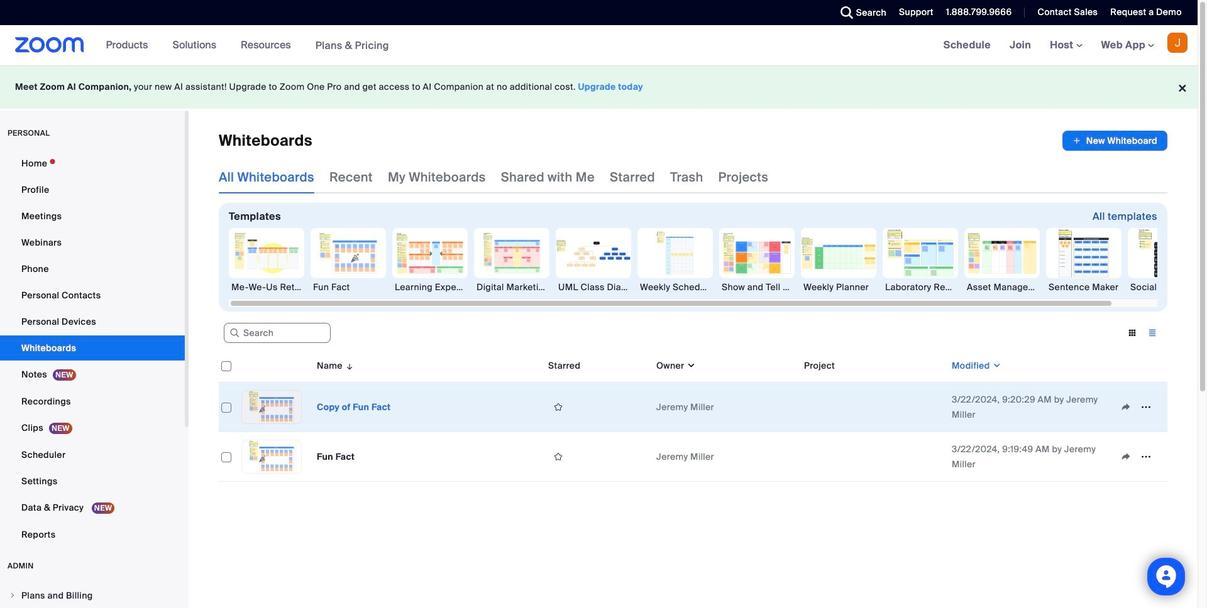 Task type: vqa. For each thing, say whether or not it's contained in the screenshot.
the Search text field
yes



Task type: describe. For each thing, give the bounding box(es) containing it.
more options for copy of fun fact image
[[1137, 402, 1157, 413]]

social emotional learning element
[[1129, 281, 1204, 294]]

sentence maker element
[[1047, 281, 1122, 294]]

more options for fun fact image
[[1137, 452, 1157, 463]]

personal menu menu
[[0, 151, 185, 549]]

cell for "more options for fun fact" icon share 'image'
[[800, 433, 947, 483]]

weekly schedule element
[[638, 281, 713, 294]]

digital marketing canvas element
[[474, 281, 550, 294]]

Search text field
[[224, 324, 331, 344]]

copy of fun fact element
[[317, 402, 391, 413]]

show and tell with a twist element
[[720, 281, 795, 294]]

zoom logo image
[[15, 37, 84, 53]]

share image for more options for copy of fun fact image
[[1117, 402, 1137, 413]]

cell for more options for copy of fun fact image's share 'image'
[[800, 383, 947, 433]]

share image for "more options for fun fact" icon
[[1117, 452, 1137, 463]]



Task type: locate. For each thing, give the bounding box(es) containing it.
add image
[[1073, 135, 1082, 147]]

share image
[[1117, 402, 1137, 413], [1117, 452, 1137, 463]]

thumbnail of copy of fun fact image
[[242, 391, 301, 424]]

0 vertical spatial fun fact element
[[311, 281, 386, 294]]

tabs of all whiteboard page tab list
[[219, 161, 769, 194]]

2 cell from the top
[[800, 433, 947, 483]]

application
[[1063, 131, 1168, 151], [219, 350, 1178, 492], [549, 398, 647, 417], [1117, 398, 1163, 417], [549, 448, 647, 467], [1117, 448, 1163, 467]]

1 cell from the top
[[800, 383, 947, 433]]

0 vertical spatial share image
[[1117, 402, 1137, 413]]

cell
[[800, 383, 947, 433], [800, 433, 947, 483]]

right image
[[9, 593, 16, 600]]

arrow down image
[[343, 359, 354, 374]]

banner
[[0, 25, 1198, 66]]

copy of fun fact, modified at mar 22, 2024 by jeremy miller, link image
[[242, 391, 302, 425]]

fun fact element
[[311, 281, 386, 294], [317, 452, 355, 463]]

1 vertical spatial fun fact element
[[317, 452, 355, 463]]

product information navigation
[[97, 25, 399, 66]]

share image down more options for copy of fun fact image
[[1117, 452, 1137, 463]]

learning experience canvas element
[[393, 281, 468, 294]]

profile picture image
[[1168, 33, 1188, 53]]

2 share image from the top
[[1117, 452, 1137, 463]]

share image up "more options for fun fact" icon
[[1117, 402, 1137, 413]]

1 vertical spatial share image
[[1117, 452, 1137, 463]]

meetings navigation
[[935, 25, 1198, 66]]

menu item
[[0, 584, 185, 608]]

thumbnail of fun fact image
[[242, 441, 301, 474]]

down image
[[991, 360, 1002, 372]]

laboratory report element
[[883, 281, 959, 294]]

1 share image from the top
[[1117, 402, 1137, 413]]

footer
[[0, 65, 1198, 109]]

list mode, selected image
[[1143, 328, 1163, 339]]

me-we-us retrospective element
[[229, 281, 304, 294]]

weekly planner element
[[801, 281, 877, 294]]

uml class diagram element
[[556, 281, 632, 294]]

asset management element
[[965, 281, 1041, 294]]

grid mode, not selected image
[[1123, 328, 1143, 339]]



